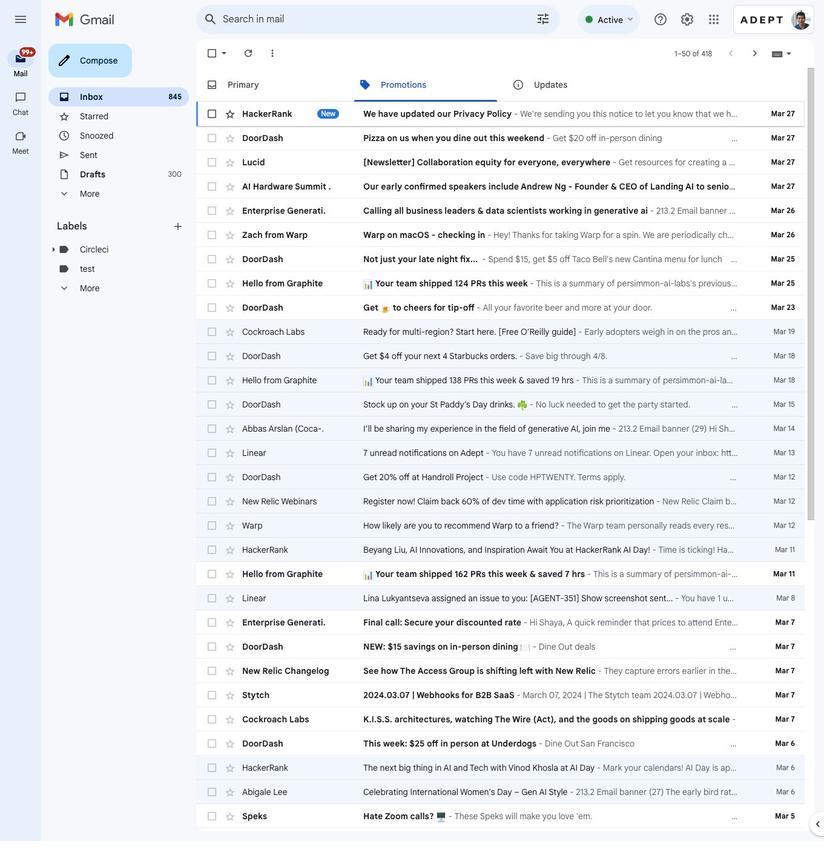 Task type: vqa. For each thing, say whether or not it's contained in the screenshot.
Filters and Blocked Addresses link
no



Task type: describe. For each thing, give the bounding box(es) containing it.
17 row from the top
[[196, 489, 805, 513]]

Search in mail text field
[[223, 13, 502, 25]]

10 row from the top
[[196, 320, 805, 344]]

Search in mail search field
[[196, 5, 560, 34]]

search in mail image
[[200, 8, 222, 30]]

4 row from the top
[[196, 174, 824, 199]]

advanced search options image
[[531, 7, 555, 31]]

🖥️ image
[[436, 812, 446, 822]]

📊 image
[[363, 279, 373, 289]]

main menu image
[[13, 12, 28, 27]]

updates tab
[[503, 68, 655, 102]]

refresh image
[[242, 47, 254, 59]]

select input tool image
[[785, 49, 793, 58]]

more email options image
[[266, 47, 279, 59]]

gmail image
[[54, 7, 120, 31]]

9 row from the top
[[196, 295, 805, 320]]

24 row from the top
[[196, 659, 805, 683]]

3 row from the top
[[196, 150, 805, 174]]

23 row from the top
[[196, 635, 805, 659]]

20 row from the top
[[196, 562, 805, 586]]

26 row from the top
[[196, 707, 805, 731]]

older image
[[749, 47, 761, 59]]

12 row from the top
[[196, 368, 805, 392]]

support image
[[653, 12, 668, 27]]



Task type: locate. For each thing, give the bounding box(es) containing it.
primary tab
[[196, 68, 348, 102]]

19 row from the top
[[196, 538, 805, 562]]

29 row from the top
[[196, 780, 805, 804]]

2 📊 image from the top
[[363, 570, 373, 580]]

25 row from the top
[[196, 683, 805, 707]]

7 row from the top
[[196, 247, 805, 271]]

11 row from the top
[[196, 344, 805, 368]]

30 row from the top
[[196, 804, 805, 828]]

28 row from the top
[[196, 756, 805, 780]]

31 row from the top
[[196, 828, 805, 841]]

📊 image for 20th "row"
[[363, 570, 373, 580]]

22 row from the top
[[196, 610, 805, 635]]

0 vertical spatial 📊 image
[[363, 376, 373, 386]]

1 📊 image from the top
[[363, 376, 373, 386]]

🍺 image
[[380, 303, 391, 313]]

18 row from the top
[[196, 513, 805, 538]]

navigation
[[0, 39, 42, 841]]

main content
[[196, 68, 824, 841]]

15 row from the top
[[196, 441, 805, 465]]

📊 image for 20th "row" from the bottom
[[363, 376, 373, 386]]

tab list
[[196, 68, 805, 102]]

cell
[[242, 108, 363, 120]]

16 row from the top
[[196, 465, 805, 489]]

14 row from the top
[[196, 417, 805, 441]]

None checkbox
[[206, 47, 218, 59], [206, 132, 218, 144], [206, 180, 218, 193], [206, 253, 218, 265], [206, 277, 218, 289], [206, 302, 218, 314], [206, 350, 218, 362], [206, 374, 218, 386], [206, 447, 218, 459], [206, 471, 218, 483], [206, 568, 218, 580], [206, 592, 218, 604], [206, 616, 218, 629], [206, 641, 218, 653], [206, 713, 218, 725], [206, 738, 218, 750], [206, 762, 218, 774], [206, 810, 218, 822], [206, 47, 218, 59], [206, 132, 218, 144], [206, 180, 218, 193], [206, 253, 218, 265], [206, 277, 218, 289], [206, 302, 218, 314], [206, 350, 218, 362], [206, 374, 218, 386], [206, 447, 218, 459], [206, 471, 218, 483], [206, 568, 218, 580], [206, 592, 218, 604], [206, 616, 218, 629], [206, 641, 218, 653], [206, 713, 218, 725], [206, 738, 218, 750], [206, 762, 218, 774], [206, 810, 218, 822]]

1 row from the top
[[196, 102, 805, 126]]

27 row from the top
[[196, 731, 805, 756]]

5 row from the top
[[196, 199, 805, 223]]

None checkbox
[[206, 108, 218, 120], [206, 156, 218, 168], [206, 205, 218, 217], [206, 229, 218, 241], [206, 326, 218, 338], [206, 398, 218, 411], [206, 423, 218, 435], [206, 495, 218, 507], [206, 520, 218, 532], [206, 544, 218, 556], [206, 665, 218, 677], [206, 689, 218, 701], [206, 786, 218, 798], [206, 108, 218, 120], [206, 156, 218, 168], [206, 205, 218, 217], [206, 229, 218, 241], [206, 326, 218, 338], [206, 398, 218, 411], [206, 423, 218, 435], [206, 495, 218, 507], [206, 520, 218, 532], [206, 544, 218, 556], [206, 665, 218, 677], [206, 689, 218, 701], [206, 786, 218, 798]]

settings image
[[680, 12, 695, 27]]

☘️ image
[[517, 400, 528, 410]]

2 row from the top
[[196, 126, 805, 150]]

row
[[196, 102, 805, 126], [196, 126, 805, 150], [196, 150, 805, 174], [196, 174, 824, 199], [196, 199, 805, 223], [196, 223, 805, 247], [196, 247, 805, 271], [196, 271, 805, 295], [196, 295, 805, 320], [196, 320, 805, 344], [196, 344, 805, 368], [196, 368, 805, 392], [196, 392, 805, 417], [196, 417, 805, 441], [196, 441, 805, 465], [196, 465, 805, 489], [196, 489, 805, 513], [196, 513, 805, 538], [196, 538, 805, 562], [196, 562, 805, 586], [196, 586, 805, 610], [196, 610, 805, 635], [196, 635, 805, 659], [196, 659, 805, 683], [196, 683, 805, 707], [196, 707, 805, 731], [196, 731, 805, 756], [196, 756, 805, 780], [196, 780, 805, 804], [196, 804, 805, 828], [196, 828, 805, 841]]

21 row from the top
[[196, 586, 805, 610]]

1 vertical spatial 📊 image
[[363, 570, 373, 580]]

promotions, one new message, tab
[[349, 68, 502, 102]]

🍽️ image
[[520, 642, 531, 653]]

13 row from the top
[[196, 392, 805, 417]]

📊 image
[[363, 376, 373, 386], [363, 570, 373, 580]]

heading
[[0, 69, 41, 79], [0, 108, 41, 117], [0, 147, 41, 156], [57, 220, 172, 233]]

6 row from the top
[[196, 223, 805, 247]]

8 row from the top
[[196, 271, 805, 295]]



